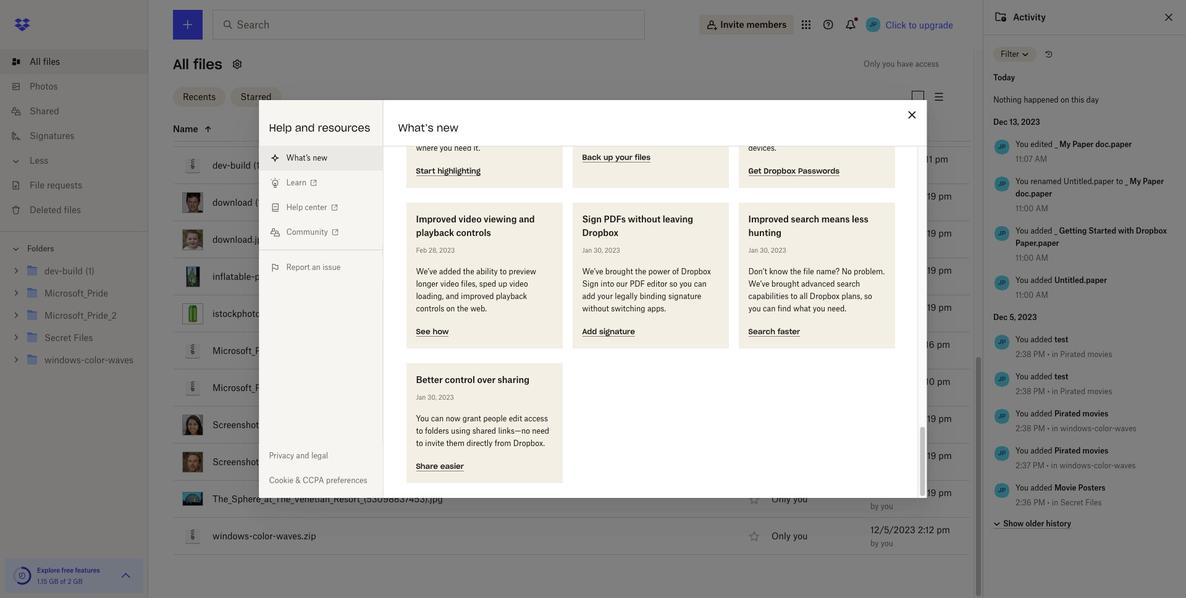 Task type: describe. For each thing, give the bounding box(es) containing it.
attention
[[481, 131, 513, 140]]

click
[[886, 20, 906, 30]]

easier
[[440, 462, 464, 471]]

dropbox inside 'sign pdfs without leaving dropbox'
[[582, 227, 618, 238]]

pm for windows-color-waves.zip
[[937, 524, 950, 535]]

upgrade
[[919, 20, 953, 30]]

doc.paper inside _ my paper doc.paper
[[1016, 189, 1052, 198]]

to inside we've added the ability to preview longer video files, sped up video loading, and improved playback controls on the web.
[[500, 267, 507, 276]]

start highlighting
[[416, 166, 480, 175]]

to right click on the right of the page
[[909, 20, 917, 30]]

need inside pdf editing in dropbox is getting more powerful. the addition of highlighting and freeform drawing tools let you bring attention to exactly where you need it.
[[454, 143, 471, 153]]

microsoft_pride.zip link
[[213, 380, 291, 395]]

2:10
[[918, 376, 935, 387]]

improved for hunting
[[748, 214, 789, 224]]

paper.paper
[[1016, 238, 1059, 248]]

editor
[[647, 279, 667, 289]]

we've for sign pdfs without leaving dropbox
[[582, 267, 603, 276]]

dropbox inside we've brought the power of dropbox sign into our pdf editor so you can add your legally binding signature without switching apps.
[[681, 267, 711, 276]]

only you for dev-build (1).zip
[[772, 160, 808, 171]]

access inside you can now grant people edit access to folders using shared links—no need to invite them directly from dropbox.
[[524, 414, 548, 423]]

share
[[416, 462, 438, 471]]

what's new inside button
[[286, 153, 327, 162]]

folders button
[[0, 239, 148, 258]]

dropbox inside pdf editing in dropbox is getting more powerful. the addition of highlighting and freeform drawing tools let you bring attention to exactly where you need it.
[[468, 94, 498, 103]]

controls inside we've added the ability to preview longer video files, sped up video loading, and improved playback controls on the web.
[[416, 304, 444, 313]]

at for 10.51.08
[[308, 456, 316, 467]]

sign inside 'sign pdfs without leaving dropbox'
[[582, 214, 602, 224]]

dev-build (1).zip link
[[213, 158, 277, 173]]

db165f6aaa73d95c9004256537e7037b-
[[213, 123, 380, 133]]

1 horizontal spatial your
[[615, 153, 632, 162]]

2:37
[[1016, 461, 1031, 470]]

files inside help and resources dialog
[[635, 153, 650, 162]]

11/15/2023 5:19 pm by you for download (1).jpeg
[[871, 191, 952, 214]]

11/15/2023 for inflatable-pants-today-inline-200227-5.webp
[[871, 265, 917, 275]]

list containing all files
[[0, 42, 148, 231]]

jan 30, 2023 for dropbox
[[582, 247, 620, 254]]

jan for hunting
[[748, 247, 758, 254]]

dec for dec 13, 2023
[[994, 117, 1008, 127]]

add to starred image for dev-build (1).zip
[[747, 158, 762, 173]]

up inside we've added the ability to preview longer video files, sped up video loading, and improved playback controls on the web.
[[498, 279, 507, 289]]

can inside users on our free basic plan can now store unlimited passwords and payment card information in dropbox passwords and sync across three devices.
[[849, 94, 861, 103]]

without inside 'sign pdfs without leaving dropbox'
[[628, 214, 660, 224]]

0 horizontal spatial signature
[[599, 327, 635, 336]]

using
[[451, 426, 470, 436]]

only you for the_sphere_at_the_venetian_resort_(53098837453).jpg
[[772, 494, 808, 504]]

folders
[[425, 426, 449, 436]]

am up you added
[[1036, 204, 1048, 213]]

name download (1).jpeg, modified 11/15/2023 5:19 pm, element
[[173, 184, 971, 221]]

you inside you added pirated movies 2:37 pm • in windows-color-waves
[[1016, 446, 1029, 455]]

11/15/2023 for 1703238.jpg
[[871, 79, 917, 90]]

so inside we've brought the power of dropbox sign into our pdf editor so you can add your legally binding signature without switching apps.
[[669, 279, 677, 289]]

search inside improved search means less hunting
[[791, 214, 819, 224]]

1 horizontal spatial all
[[173, 56, 189, 73]]

brought inside the don't know the file name? no problem. we've brought advanced search capabilities to all dropbox plans, so you can find what you need.
[[771, 279, 799, 289]]

help for help center
[[286, 203, 303, 212]]

microsoft_pride.zip
[[213, 382, 291, 393]]

requests
[[47, 180, 82, 190]]

you inside you added untitled.paper 11:00 am
[[1016, 276, 1029, 285]]

12/5/2023 for 12/5/2023 2:12 pm by you
[[871, 524, 916, 535]]

dropbox inside the don't know the file name? no problem. we've brought advanced search capabilities to all dropbox plans, so you can find what you need.
[[810, 292, 839, 301]]

5:19 for inflatable-pants-today-inline-200227-5.webp
[[920, 265, 936, 275]]

privacy
[[269, 451, 294, 460]]

search inside the don't know the file name? no problem. we've brought advanced search capabilities to all dropbox plans, so you can find what you need.
[[837, 279, 860, 289]]

added inside you added pirated movies 2:37 pm • in windows-color-waves
[[1031, 446, 1053, 455]]

pm down dec 5, 2023
[[1034, 350, 1045, 359]]

pm for you added pirated movies 2:37 pm • in windows-color-waves
[[1033, 461, 1045, 470]]

0 vertical spatial what's new
[[398, 122, 459, 134]]

improved video viewing and playback controls
[[416, 214, 535, 238]]

screenshot for screenshot 2023-11-13 at 10.51.08 am.png
[[213, 456, 259, 467]]

only for windows-color-waves.zip
[[772, 531, 791, 541]]

feb
[[416, 247, 427, 254]]

you added pirated movies 2:37 pm • in windows-color-waves
[[1016, 446, 1136, 470]]

only you for windows-color-waves.zip
[[772, 531, 808, 541]]

we've brought the power of dropbox sign into our pdf editor so you can add your legally binding signature without switching apps.
[[582, 267, 711, 313]]

to left folders
[[416, 426, 423, 436]]

playback inside 'improved video viewing and playback controls'
[[416, 227, 454, 238]]

12/5/2023 2:11 pm by you
[[871, 154, 949, 177]]

ccpa
[[303, 476, 324, 485]]

shared
[[30, 106, 59, 116]]

11:00 for _ getting started with dropbox paper.paper
[[1016, 253, 1034, 263]]

11/15/2023 5:19 pm for screenshot 2023-10-19 at 9.45.56 am.png
[[871, 413, 952, 424]]

only you button for windows-color-waves.zip
[[772, 530, 808, 543]]

of inside pdf editing in dropbox is getting more powerful. the addition of highlighting and freeform drawing tools let you bring attention to exactly where you need it.
[[517, 106, 524, 116]]

so inside the don't know the file name? no problem. we've brought advanced search capabilities to all dropbox plans, so you can find what you need.
[[864, 292, 872, 301]]

pm for istockphoto-610015062-612x612.jpg
[[939, 302, 952, 312]]

cookie & ccpa preferences
[[269, 476, 367, 485]]

by for istockphoto-610015062-612x612.jpg
[[871, 316, 879, 325]]

_ getting started with dropbox paper.paper
[[1016, 226, 1167, 248]]

remove from starred image for 4 members
[[747, 269, 762, 284]]

added inside we've added the ability to preview longer video files, sped up video loading, and improved playback controls on the web.
[[439, 267, 461, 276]]

controls inside 'improved video viewing and playback controls'
[[456, 227, 491, 238]]

to inside pdf editing in dropbox is getting more powerful. the addition of highlighting and freeform drawing tools let you bring attention to exactly where you need it.
[[515, 131, 522, 140]]

signatures link
[[10, 124, 148, 148]]

add to starred image for windows-color-waves.zip
[[747, 529, 762, 543]]

only for microsoft_pride_2.zip
[[772, 346, 791, 356]]

by for 1703238.jpg
[[871, 94, 879, 103]]

by for db165f6aaa73d95c9004256537e7037b-uncropped_scaled_within_1536_1152.webp
[[871, 131, 879, 140]]

sped
[[479, 279, 496, 289]]

you inside 12/5/2023 2:12 pm by you
[[881, 539, 894, 548]]

you inside we've brought the power of dropbox sign into our pdf editor so you can add your legally binding signature without switching apps.
[[679, 279, 692, 289]]

by for windows-color-waves.zip
[[871, 539, 879, 548]]

11/15/2023 for download (1).jpeg
[[871, 191, 917, 201]]

binding
[[639, 292, 666, 301]]

_ my paper doc.paper
[[1016, 177, 1164, 198]]

11/15/2023 5:19 pm for screenshot 2023-11-13 at 10.51.08 am.png
[[871, 450, 952, 461]]

11/15/2023 5:19 pm by you for istockphoto-610015062-612x612.jpg
[[871, 302, 952, 325]]

added inside you added untitled.paper 11:00 am
[[1031, 276, 1053, 285]]

you added
[[1016, 226, 1055, 235]]

get dropbox passwords link
[[748, 165, 839, 176]]

11:00 for _ my paper doc.paper
[[1016, 204, 1034, 213]]

8 5:19 from the top
[[920, 450, 936, 461]]

back up your files
[[582, 153, 650, 162]]

playback inside we've added the ability to preview longer video files, sped up video loading, and improved playback controls on the web.
[[496, 292, 527, 301]]

2 you added test 2:38 pm • in pirated movies from the top
[[1016, 372, 1112, 396]]

brought inside we've brought the power of dropbox sign into our pdf editor so you can add your legally binding signature without switching apps.
[[605, 267, 633, 276]]

only for 1703238.jpg
[[772, 86, 791, 97]]

am.png for screenshot 2023-11-13 at 10.51.08 am.png
[[354, 456, 386, 467]]

color- for you added pirated movies 2:37 pm • in windows-color-waves
[[1094, 461, 1114, 470]]

less image
[[10, 155, 22, 167]]

_ for with
[[1055, 226, 1058, 235]]

all files inside list item
[[30, 56, 60, 67]]

0 vertical spatial access
[[915, 59, 939, 69]]

am inside you edited _ my paper doc.paper 11:07 am
[[1035, 154, 1047, 164]]

capabilities
[[748, 292, 788, 301]]

getting
[[1059, 226, 1087, 235]]

2 horizontal spatial on
[[1061, 95, 1070, 104]]

10.51.08
[[318, 456, 351, 467]]

am.png for screenshot 2023-10-19 at 9.45.56 am.png
[[354, 419, 386, 430]]

the left web. at the bottom of the page
[[457, 304, 468, 313]]

pirated inside you added pirated movies 2:37 pm • in windows-color-waves
[[1055, 446, 1081, 455]]

2023- for 10-
[[261, 419, 286, 430]]

my inside _ my paper doc.paper
[[1130, 177, 1141, 186]]

you inside 12/5/2023 2:11 pm by you
[[881, 168, 894, 177]]

files down file requests link
[[64, 205, 81, 215]]

video left files,
[[440, 279, 459, 289]]

/4570_university_ave____pierre_galant_1.0.jpg image
[[182, 47, 203, 61]]

/screenshot 2023-11-13 at 10.51.08 am.png image
[[182, 451, 203, 472]]

exactly
[[524, 131, 548, 140]]

1 gb from the left
[[49, 578, 59, 585]]

pm for microsoft_pride_2.zip
[[937, 339, 950, 349]]

plans,
[[841, 292, 862, 301]]

you inside the name inflatable-pants-today-inline-200227-5.webp, modified 11/15/2023 5:19 pm, element
[[881, 279, 894, 288]]

5:19 for istockphoto-610015062-612x612.jpg
[[920, 302, 936, 312]]

back up your files link
[[582, 151, 650, 162]]

movies inside you added pirated movies 2:38 pm • in windows-color-waves
[[1083, 409, 1109, 418]]

2023- for 11-
[[261, 456, 286, 467]]

ability
[[476, 267, 498, 276]]

download
[[213, 197, 253, 207]]

all files list item
[[0, 49, 148, 74]]

pm for the_sphere_at_the_venetian_resort_(53098837453).jpg
[[939, 487, 952, 498]]

what's inside button
[[286, 153, 311, 162]]

resources
[[318, 122, 370, 134]]

2023 right the "13,"
[[1021, 117, 1040, 127]]

only you for download (1).jpeg
[[772, 197, 808, 208]]

12/5/2023 for 12/5/2023 2:11 pm by you
[[871, 154, 916, 164]]

sign inside we've brought the power of dropbox sign into our pdf editor so you can add your legally binding signature without switching apps.
[[582, 279, 598, 289]]

download (1).jpeg link
[[213, 195, 284, 210]]

signature inside we've brought the power of dropbox sign into our pdf editor so you can add your legally binding signature without switching apps.
[[668, 292, 701, 301]]

download.jpeg link
[[213, 232, 273, 247]]

0 horizontal spatial jan 30, 2023
[[416, 394, 454, 401]]

photos
[[30, 81, 58, 91]]

you inside you edited _ my paper doc.paper 11:07 am
[[1016, 140, 1029, 149]]

file
[[30, 180, 45, 190]]

only you have access
[[864, 59, 939, 69]]

deleted
[[30, 205, 62, 215]]

30, for dropbox
[[594, 247, 603, 254]]

name
[[173, 123, 198, 134]]

dropbox inside _ getting started with dropbox paper.paper
[[1136, 226, 1167, 235]]

free inside explore free features 1.15 gb of 2 gb
[[62, 567, 74, 574]]

cookie & ccpa preferences button
[[259, 468, 383, 493]]

deleted files
[[30, 205, 81, 215]]

in inside you added pirated movies 2:37 pm • in windows-color-waves
[[1051, 461, 1058, 470]]

paper inside _ my paper doc.paper
[[1143, 177, 1164, 186]]

waves for you added pirated movies 2:37 pm • in windows-color-waves
[[1114, 461, 1136, 470]]

doc.paper inside you edited _ my paper doc.paper 11:07 am
[[1096, 140, 1132, 149]]

in inside you added pirated movies 2:38 pm • in windows-color-waves
[[1052, 424, 1058, 433]]

web.
[[470, 304, 487, 313]]

video inside 'improved video viewing and playback controls'
[[458, 214, 481, 224]]

start highlighting link
[[416, 165, 480, 176]]

you inside 'name 4570_university_ave____pierre_galant_1.0.jpg, modified 11/15/2023 5:19 pm,' element
[[881, 57, 894, 66]]

by inside 'name 4570_university_ave____pierre_galant_1.0.jpg, modified 11/15/2023 5:19 pm,' element
[[871, 57, 879, 66]]

now inside users on our free basic plan can now store unlimited passwords and payment card information in dropbox passwords and sync across three devices.
[[863, 94, 878, 103]]

of inside explore free features 1.15 gb of 2 gb
[[60, 578, 66, 585]]

starred
[[240, 91, 272, 102]]

files inside list item
[[43, 56, 60, 67]]

in inside the you added movie posters 2:36 pm • in secret files
[[1052, 498, 1059, 507]]

of inside we've brought the power of dropbox sign into our pdf editor so you can add your legally binding signature without switching apps.
[[672, 267, 679, 276]]

/1703238.jpg image
[[182, 81, 203, 102]]

11/15/2023 for download.jpeg
[[871, 228, 917, 238]]

see how
[[416, 327, 449, 336]]

to up with
[[1116, 177, 1123, 186]]

12/5/2023 2:12 pm by you
[[871, 524, 950, 548]]

11/15/2023 for the_sphere_at_the_venetian_resort_(53098837453).jpg
[[871, 487, 917, 498]]

paper inside you edited _ my paper doc.paper 11:07 am
[[1073, 140, 1094, 149]]

share easier
[[416, 462, 464, 471]]

store
[[748, 106, 766, 116]]

over
[[477, 374, 495, 385]]

2:38 inside you added pirated movies 2:38 pm • in windows-color-waves
[[1016, 424, 1032, 433]]

it.
[[473, 143, 480, 153]]

file requests
[[30, 180, 82, 190]]

only for istockphoto-610015062-612x612.jpg
[[772, 308, 791, 319]]

8 11/15/2023 from the top
[[871, 450, 917, 461]]

added inside you added pirated movies 2:38 pm • in windows-color-waves
[[1031, 409, 1053, 418]]

our inside we've brought the power of dropbox sign into our pdf editor so you can add your legally binding signature without switching apps.
[[616, 279, 628, 289]]

2023 right 5,
[[1018, 313, 1037, 322]]

13,
[[1010, 117, 1019, 127]]

by for dev-build (1).zip
[[871, 168, 879, 177]]

remove from starred image for only you
[[747, 306, 762, 321]]

new inside what's new button
[[313, 153, 327, 162]]

highlighting inside pdf editing in dropbox is getting more powerful. the addition of highlighting and freeform drawing tools let you bring attention to exactly where you need it.
[[416, 119, 458, 128]]

windows- inside table
[[213, 530, 253, 541]]

we've inside the don't know the file name? no problem. we've brought advanced search capabilities to all dropbox plans, so you can find what you need.
[[748, 279, 769, 289]]

11/15/2023 for db165f6aaa73d95c9004256537e7037b-uncropped_scaled_within_1536_1152.webp
[[871, 116, 917, 127]]

_ inside you edited _ my paper doc.paper 11:07 am
[[1055, 140, 1058, 149]]

windows-color-waves.zip link
[[213, 529, 316, 543]]

photos link
[[10, 74, 148, 99]]

pirated inside you added pirated movies 2:38 pm • in windows-color-waves
[[1055, 409, 1081, 418]]

legally
[[615, 292, 637, 301]]

file requests link
[[10, 173, 148, 198]]

back
[[582, 153, 601, 162]]

• for you added pirated movies 2:37 pm • in windows-color-waves
[[1047, 461, 1049, 470]]

you inside you can now grant people edit access to folders using shared links—no need to invite them directly from dropbox.
[[416, 414, 429, 423]]

1 horizontal spatial passwords
[[798, 166, 839, 175]]

2023 for better control over sharing
[[438, 394, 454, 401]]

the for playback
[[463, 267, 474, 276]]

no
[[842, 267, 852, 276]]

recents
[[183, 91, 216, 102]]

only you for 1703238.jpg
[[772, 86, 808, 97]]

information
[[798, 119, 839, 128]]

pm up you added pirated movies 2:38 pm • in windows-color-waves
[[1034, 387, 1045, 396]]

you inside the you added movie posters 2:36 pm • in secret files
[[1016, 483, 1029, 492]]

7 11/15/2023 from the top
[[871, 413, 917, 424]]

2:36
[[1016, 498, 1032, 507]]

color- for you added pirated movies 2:38 pm • in windows-color-waves
[[1095, 424, 1115, 433]]

added inside the you added movie posters 2:36 pm • in secret files
[[1031, 483, 1053, 492]]

without inside we've brought the power of dropbox sign into our pdf editor so you can add your legally binding signature without switching apps.
[[582, 304, 609, 313]]

microsoft_pride_2.zip
[[213, 345, 299, 356]]

pm for db165f6aaa73d95c9004256537e7037b-uncropped_scaled_within_1536_1152.webp
[[939, 116, 952, 127]]

11/15/2023 5:19 pm by you for download.jpeg
[[871, 228, 952, 251]]

help center link
[[259, 195, 383, 220]]

12/5/2023 for 12/5/2023 2:16 pm by you
[[871, 339, 916, 349]]

improved search means less hunting
[[748, 214, 868, 238]]

and inside we've added the ability to preview longer video files, sped up video loading, and improved playback controls on the web.
[[446, 292, 459, 301]]

passwords inside users on our free basic plan can now store unlimited passwords and payment card information in dropbox passwords and sync across three devices.
[[748, 131, 786, 140]]

5:19 for download (1).jpeg
[[920, 191, 936, 201]]

files up /1703238.jpg icon
[[193, 56, 222, 73]]

card
[[781, 119, 796, 128]]

the
[[471, 106, 484, 116]]

add to starred image for 1703238.jpg
[[747, 84, 762, 99]]

am inside you added untitled.paper 11:00 am
[[1036, 290, 1048, 300]]

all files link
[[10, 49, 148, 74]]

you inside you added pirated movies 2:38 pm • in windows-color-waves
[[1016, 409, 1029, 418]]

advanced
[[801, 279, 835, 289]]

the for dropbox
[[635, 267, 646, 276]]

only for download (1).jpeg
[[772, 197, 791, 208]]

only you button for microsoft_pride_2.zip
[[772, 344, 808, 358]]

/inflatable pants today inline 200227 5.webp image
[[186, 266, 200, 287]]

can inside you can now grant people edit access to folders using shared links—no need to invite them directly from dropbox.
[[431, 414, 443, 423]]

13
[[296, 456, 305, 467]]

nothing
[[994, 95, 1022, 104]]

4 members
[[772, 271, 818, 282]]

30, for hunting
[[760, 247, 769, 254]]

improved
[[461, 292, 494, 301]]

you inside name db165f6aaa73d95c9004256537e7037b-uncropped_scaled_within_1536_1152.webp, modified 11/15/2023 5:19 pm, element
[[881, 131, 894, 140]]

and inside 'improved video viewing and playback controls'
[[519, 214, 535, 224]]

name istockphoto-610015062-612x612.jpg, modified 11/15/2023 5:19 pm, element
[[173, 295, 971, 332]]

4 members button
[[772, 270, 818, 284]]

viewing
[[484, 214, 517, 224]]

5,
[[1010, 313, 1016, 322]]

name 4570_university_ave____pierre_galant_1.0.jpg, modified 11/15/2023 5:19 pm, element
[[173, 36, 971, 73]]

files
[[1086, 498, 1102, 507]]

5:19 for 1703238.jpg
[[920, 79, 936, 90]]

10-
[[286, 419, 299, 430]]



Task type: locate. For each thing, give the bounding box(es) containing it.
deleted files link
[[10, 198, 148, 222]]

only you button for 1703238.jpg
[[772, 85, 808, 98]]

can down "capabilities"
[[763, 304, 775, 313]]

only you for download.jpeg
[[772, 234, 808, 245]]

1 vertical spatial need
[[532, 426, 549, 436]]

1 test from the top
[[1055, 335, 1069, 344]]

_ for doc.paper
[[1125, 177, 1128, 186]]

gb right 2
[[73, 578, 83, 585]]

quota usage element
[[12, 566, 32, 586]]

3 add to starred image from the top
[[747, 343, 762, 358]]

only for the_sphere_at_the_venetian_resort_(53098837453).jpg
[[772, 494, 791, 504]]

at for 9.45.56
[[310, 419, 318, 430]]

pm inside 12/5/2023 2:11 pm by you
[[935, 154, 949, 164]]

2 only you button from the top
[[772, 159, 808, 173]]

2:38 up you added pirated movies 2:38 pm • in windows-color-waves
[[1016, 387, 1032, 396]]

by inside name download.jpeg, modified 11/15/2023 5:19 pm, element
[[871, 242, 879, 251]]

grant
[[462, 414, 481, 423]]

only inside the name microsoft_pride_2.zip, modified 12/5/2023 2:16 pm, element
[[772, 346, 791, 356]]

only inside name 1703238.jpg, modified 11/15/2023 5:19 pm, element
[[772, 86, 791, 97]]

only you button inside the name microsoft_pride_2.zip, modified 12/5/2023 2:16 pm, element
[[772, 344, 808, 358]]

hunting
[[748, 227, 781, 238]]

0 horizontal spatial need
[[454, 143, 471, 153]]

1 screenshot from the top
[[213, 419, 259, 430]]

jan down better
[[416, 394, 426, 401]]

1 vertical spatial waves
[[1114, 461, 1136, 470]]

0 vertical spatial need
[[454, 143, 471, 153]]

1 vertical spatial so
[[864, 292, 872, 301]]

9 5:19 from the top
[[920, 487, 936, 498]]

jan down the "hunting" on the right
[[748, 247, 758, 254]]

pm for download (1).jpeg
[[939, 191, 952, 201]]

to
[[909, 20, 917, 30], [515, 131, 522, 140], [1116, 177, 1123, 186], [500, 267, 507, 276], [790, 292, 797, 301], [416, 426, 423, 436], [416, 439, 423, 448]]

pm for inflatable-pants-today-inline-200227-5.webp
[[939, 265, 952, 275]]

2023 down control
[[438, 394, 454, 401]]

loading,
[[416, 292, 444, 301]]

add to starred image inside name dev-build (1).zip, modified 12/5/2023 2:11 pm, element
[[747, 158, 762, 173]]

add to starred image inside the name windows-color-waves.zip, modified 12/5/2023 2:12 pm, element
[[747, 529, 762, 543]]

to left invite
[[416, 439, 423, 448]]

name microsoft_pride.zip, modified 12/5/2023 2:10 pm, element
[[173, 370, 971, 407]]

add to starred image inside name the_sphere_at_the_venetian_resort_(53098837453).jpg, modified 11/15/2023 5:19 pm, element
[[747, 492, 762, 506]]

free left basic
[[795, 94, 808, 103]]

the up files,
[[463, 267, 474, 276]]

color- down cookie
[[253, 530, 276, 541]]

1 vertical spatial without
[[582, 304, 609, 313]]

sharing
[[497, 374, 529, 385]]

2 12/5/2023 from the top
[[871, 339, 916, 349]]

only inside name dev-build (1).zip, modified 12/5/2023 2:11 pm, element
[[772, 160, 791, 171]]

6 by from the top
[[871, 242, 879, 251]]

11/15/2023 5:19 pm by you inside name 1703238.jpg, modified 11/15/2023 5:19 pm, element
[[871, 79, 952, 103]]

inflatable-pants-today-inline-200227-5.webp
[[213, 271, 397, 281]]

only you inside the name microsoft_pride_2.zip, modified 12/5/2023 2:16 pm, element
[[772, 346, 808, 356]]

3 11:00 from the top
[[1016, 290, 1034, 300]]

add signature link
[[582, 326, 635, 337]]

30, up 'into'
[[594, 247, 603, 254]]

8 only you from the top
[[772, 531, 808, 541]]

0 vertical spatial add to starred image
[[747, 84, 762, 99]]

2 horizontal spatial jan 30, 2023
[[748, 247, 786, 254]]

name?
[[816, 267, 840, 276]]

3 only you from the top
[[772, 197, 808, 208]]

in inside pdf editing in dropbox is getting more powerful. the addition of highlighting and freeform drawing tools let you bring attention to exactly where you need it.
[[459, 94, 466, 103]]

1 vertical spatial highlighting
[[437, 166, 480, 175]]

color- up posters
[[1094, 461, 1114, 470]]

improved inside 'improved video viewing and playback controls'
[[416, 214, 456, 224]]

in inside users on our free basic plan can now store unlimited passwords and payment card information in dropbox passwords and sync across three devices.
[[841, 119, 848, 128]]

playback down sped on the left
[[496, 292, 527, 301]]

name button
[[173, 121, 741, 136]]

/db165f6aaa73d95c9004256537e7037b uncropped_scaled_within_1536_1152.webp image
[[182, 121, 203, 135]]

• for you added pirated movies 2:38 pm • in windows-color-waves
[[1047, 424, 1050, 433]]

3 12/5/2023 from the top
[[871, 376, 916, 387]]

can
[[849, 94, 861, 103], [694, 279, 706, 289], [763, 304, 775, 313], [431, 414, 443, 423]]

remove from starred image left 4
[[747, 269, 762, 284]]

2 11/15/2023 5:19 pm from the top
[[871, 450, 952, 461]]

only you inside name download.jpeg, modified 11/15/2023 5:19 pm, element
[[772, 234, 808, 245]]

untitled.paper for added
[[1055, 276, 1107, 285]]

add to starred image for microsoft_pride_2.zip
[[747, 343, 762, 358]]

2023 for improved video viewing and playback controls
[[439, 247, 455, 254]]

1 5:19 from the top
[[920, 79, 936, 90]]

1 only you button from the top
[[772, 85, 808, 98]]

1 11/15/2023 5:19 pm from the top
[[871, 413, 952, 424]]

need left the it.
[[454, 143, 471, 153]]

11/15/2023 5:19 pm by you for db165f6aaa73d95c9004256537e7037b-uncropped_scaled_within_1536_1152.webp
[[871, 116, 952, 140]]

movies inside you added pirated movies 2:37 pm • in windows-color-waves
[[1083, 446, 1109, 455]]

payment
[[748, 119, 779, 128]]

posters
[[1078, 483, 1106, 492]]

what's new down more
[[398, 122, 459, 134]]

table
[[156, 0, 971, 555]]

jan 30, 2023 for hunting
[[748, 247, 786, 254]]

free up 2
[[62, 567, 74, 574]]

name dev-build (1).zip, modified 12/5/2023 2:11 pm, element
[[173, 147, 971, 184]]

2023 right 28,
[[439, 247, 455, 254]]

2 add to starred image from the top
[[747, 232, 762, 247]]

controls down loading,
[[416, 304, 444, 313]]

7 only you from the top
[[772, 494, 808, 504]]

an
[[312, 263, 321, 272]]

windows- for 2:38 pm
[[1060, 424, 1095, 433]]

on left this
[[1061, 95, 1070, 104]]

4 12/5/2023 from the top
[[871, 524, 916, 535]]

4 only you from the top
[[772, 234, 808, 245]]

1 11/15/2023 from the top
[[871, 79, 917, 90]]

with
[[1118, 226, 1134, 235]]

0 horizontal spatial free
[[62, 567, 74, 574]]

_ inside _ my paper doc.paper
[[1125, 177, 1128, 186]]

11/15/2023 5:19 pm by you
[[871, 79, 952, 103], [871, 116, 952, 140], [871, 191, 952, 214], [871, 228, 952, 251], [871, 265, 952, 288], [871, 302, 952, 325], [871, 487, 952, 511]]

remove from starred image
[[747, 269, 762, 284], [747, 306, 762, 321]]

passwords down sync
[[798, 166, 839, 175]]

7 5:19 from the top
[[920, 413, 936, 424]]

can right 'plan'
[[849, 94, 861, 103]]

/download (1).jpeg image
[[182, 192, 203, 213]]

waves.zip
[[276, 530, 316, 541]]

0 horizontal spatial of
[[60, 578, 66, 585]]

8 by from the top
[[871, 316, 879, 325]]

2 vertical spatial color-
[[253, 530, 276, 541]]

now up using
[[445, 414, 460, 423]]

2023 down the pdfs
[[604, 247, 620, 254]]

only you inside name 1703238.jpg, modified 11/15/2023 5:19 pm, element
[[772, 86, 808, 97]]

the
[[463, 267, 474, 276], [635, 267, 646, 276], [790, 267, 801, 276], [457, 304, 468, 313]]

0 vertical spatial color-
[[1095, 424, 1115, 433]]

we've for improved video viewing and playback controls
[[416, 267, 437, 276]]

9 by from the top
[[871, 353, 879, 362]]

1 horizontal spatial now
[[863, 94, 878, 103]]

passwords down the payment
[[748, 131, 786, 140]]

only you inside 'name download (1).jpeg, modified 11/15/2023 5:19 pm,' element
[[772, 197, 808, 208]]

2:11
[[918, 154, 933, 164]]

all files up the photos
[[30, 56, 60, 67]]

test down you added untitled.paper 11:00 am
[[1055, 335, 1069, 344]]

1 vertical spatial signature
[[599, 327, 635, 336]]

untitled.paper inside you added untitled.paper 11:00 am
[[1055, 276, 1107, 285]]

2 add to starred image from the top
[[747, 158, 762, 173]]

new up learn link
[[313, 153, 327, 162]]

2 am.png from the top
[[354, 456, 386, 467]]

1 remove from starred image from the top
[[747, 269, 762, 284]]

jan 30, 2023 down better
[[416, 394, 454, 401]]

pm
[[1034, 350, 1045, 359], [1034, 387, 1045, 396], [1034, 424, 1045, 433], [1033, 461, 1045, 470], [1034, 498, 1045, 507]]

4 11/15/2023 5:19 pm by you from the top
[[871, 228, 952, 251]]

color- inside table
[[253, 530, 276, 541]]

8 only you button from the top
[[772, 530, 808, 543]]

pm for 1703238.jpg
[[939, 79, 952, 90]]

0 horizontal spatial what's
[[286, 153, 311, 162]]

1 vertical spatial paper
[[1143, 177, 1164, 186]]

6 11/15/2023 5:19 pm by you from the top
[[871, 302, 952, 325]]

0 vertical spatial 11:00 am
[[1016, 204, 1048, 213]]

screenshot right /screenshot 2023-11-13 at 10.51.08 am.png icon
[[213, 456, 259, 467]]

improved up 'feb 28, 2023'
[[416, 214, 456, 224]]

30, down the "hunting" on the right
[[760, 247, 769, 254]]

pm inside the you added movie posters 2:36 pm • in secret files
[[1034, 498, 1045, 507]]

untitled.paper down _ getting started with dropbox paper.paper
[[1055, 276, 1107, 285]]

0 vertical spatial sign
[[582, 214, 602, 224]]

dec left the "13,"
[[994, 117, 1008, 127]]

find
[[777, 304, 791, 313]]

on
[[770, 94, 779, 103], [1061, 95, 1070, 104], [446, 304, 455, 313]]

11:00 am for _ my paper doc.paper
[[1016, 204, 1048, 213]]

1 horizontal spatial so
[[864, 292, 872, 301]]

1 2023- from the top
[[261, 419, 286, 430]]

center
[[305, 203, 327, 212]]

• inside the you added movie posters 2:36 pm • in secret files
[[1047, 498, 1050, 507]]

am down paper.paper at the top right
[[1036, 253, 1048, 263]]

12/5/2023 2:16 pm by you
[[871, 339, 950, 362]]

addition
[[486, 106, 515, 116]]

help for help and resources
[[269, 122, 292, 134]]

0 vertical spatial my
[[1060, 140, 1071, 149]]

1 only you from the top
[[772, 86, 808, 97]]

2 dec from the top
[[994, 313, 1008, 322]]

pm inside "12/5/2023 2:16 pm by you"
[[937, 339, 950, 349]]

_ right edited
[[1055, 140, 1058, 149]]

5 only you button from the top
[[772, 307, 808, 321]]

11/15/2023 for istockphoto-610015062-612x612.jpg
[[871, 302, 917, 312]]

0 horizontal spatial 30,
[[427, 394, 436, 401]]

untitled.paper for renamed
[[1064, 177, 1114, 186]]

2023- up cookie
[[261, 456, 286, 467]]

waves for you added pirated movies 2:38 pm • in windows-color-waves
[[1115, 424, 1137, 433]]

can up folders
[[431, 414, 443, 423]]

/the_sphere_at_the_venetian_resort_(53098837453).jpg image
[[182, 492, 203, 506]]

community
[[286, 227, 328, 237]]

0 vertical spatial am.png
[[354, 419, 386, 430]]

our inside users on our free basic plan can now store unlimited passwords and payment card information in dropbox passwords and sync across three devices.
[[781, 94, 793, 103]]

0 vertical spatial test
[[1055, 335, 1069, 344]]

screenshot 2023-11-13 at 10.51.08 am.png
[[213, 456, 386, 467]]

2:38 up the 2:37
[[1016, 424, 1032, 433]]

freeform
[[476, 119, 506, 128]]

1 vertical spatial search
[[837, 279, 860, 289]]

2 5:19 from the top
[[920, 116, 936, 127]]

we've up longer
[[416, 267, 437, 276]]

untitled.paper down you edited _ my paper doc.paper 11:07 am
[[1064, 177, 1114, 186]]

playback up 'feb 28, 2023'
[[416, 227, 454, 238]]

video left viewing
[[458, 214, 481, 224]]

improved for playback
[[416, 214, 456, 224]]

add to starred image for the_sphere_at_the_venetian_resort_(53098837453).jpg
[[747, 492, 762, 506]]

1 vertical spatial controls
[[416, 304, 444, 313]]

5 by from the top
[[871, 205, 879, 214]]

video
[[458, 214, 481, 224], [440, 279, 459, 289], [509, 279, 528, 289]]

11:00 up you added
[[1016, 204, 1034, 213]]

screenshot for screenshot 2023-10-19 at 9.45.56 am.png
[[213, 419, 259, 430]]

name screenshot 2023-10-19 at 9.45.56 am.png, modified 11/15/2023 5:19 pm, element
[[173, 407, 971, 444]]

1 vertical spatial color-
[[1094, 461, 1114, 470]]

users
[[748, 94, 768, 103]]

11/15/2023 5:19 pm by you inside name the_sphere_at_the_venetian_resort_(53098837453).jpg, modified 11/15/2023 5:19 pm, element
[[871, 487, 952, 511]]

1 11/15/2023 5:19 pm by you from the top
[[871, 79, 952, 103]]

2 sign from the top
[[582, 279, 598, 289]]

only inside 'name download (1).jpeg, modified 11/15/2023 5:19 pm,' element
[[772, 197, 791, 208]]

1 vertical spatial dec
[[994, 313, 1008, 322]]

remove from starred image up search
[[747, 306, 762, 321]]

0 vertical spatial our
[[781, 94, 793, 103]]

0 vertical spatial dec
[[994, 117, 1008, 127]]

all up /1703238.jpg icon
[[173, 56, 189, 73]]

1 horizontal spatial playback
[[496, 292, 527, 301]]

your
[[615, 153, 632, 162], [597, 292, 613, 301]]

1 11:00 from the top
[[1016, 204, 1034, 213]]

need
[[454, 143, 471, 153], [532, 426, 549, 436]]

0 vertical spatial 11/15/2023 5:19 pm
[[871, 413, 952, 424]]

we've inside we've added the ability to preview longer video files, sped up video loading, and improved playback controls on the web.
[[416, 267, 437, 276]]

4 11/15/2023 from the top
[[871, 228, 917, 238]]

0 horizontal spatial now
[[445, 414, 460, 423]]

doc.paper down renamed
[[1016, 189, 1052, 198]]

0 vertical spatial without
[[628, 214, 660, 224]]

1 improved from the left
[[416, 214, 456, 224]]

name the_sphere_at_the_venetian_resort_(53098837453).jpg, modified 11/15/2023 5:19 pm, element
[[173, 481, 971, 518]]

search
[[748, 327, 775, 336]]

1 horizontal spatial without
[[628, 214, 660, 224]]

0 vertical spatial paper
[[1073, 140, 1094, 149]]

on up how
[[446, 304, 455, 313]]

our up legally on the right
[[616, 279, 628, 289]]

all up the photos
[[30, 56, 41, 67]]

only you for microsoft_pride_2.zip
[[772, 346, 808, 356]]

better control over sharing
[[416, 374, 529, 385]]

0 vertical spatial now
[[863, 94, 878, 103]]

pdf inside pdf editing in dropbox is getting more powerful. the addition of highlighting and freeform drawing tools let you bring attention to exactly where you need it.
[[416, 94, 431, 103]]

today
[[994, 73, 1015, 82]]

only you button inside 'name download (1).jpeg, modified 11/15/2023 5:19 pm,' element
[[772, 196, 808, 210]]

1 horizontal spatial all files
[[173, 56, 222, 73]]

add to starred image inside the name microsoft_pride_2.zip, modified 12/5/2023 2:16 pm, element
[[747, 343, 762, 358]]

11/15/2023 5:19 pm by you inside name istockphoto-610015062-612x612.jpg, modified 11/15/2023 5:19 pm, element
[[871, 302, 952, 325]]

1 vertical spatial help
[[286, 203, 303, 212]]

2 11/15/2023 5:19 pm by you from the top
[[871, 116, 952, 140]]

only you for istockphoto-610015062-612x612.jpg
[[772, 308, 808, 319]]

• inside you added pirated movies 2:38 pm • in windows-color-waves
[[1047, 424, 1050, 433]]

what's
[[398, 122, 434, 134], [286, 153, 311, 162]]

6 11/15/2023 from the top
[[871, 302, 917, 312]]

2 11:00 from the top
[[1016, 253, 1034, 263]]

add to starred image
[[747, 84, 762, 99], [747, 158, 762, 173], [747, 492, 762, 506]]

dec left 5,
[[994, 313, 1008, 322]]

directly
[[466, 439, 492, 448]]

3 only you button from the top
[[772, 196, 808, 210]]

4 add to starred image from the top
[[747, 529, 762, 543]]

1 12/5/2023 from the top
[[871, 154, 916, 164]]

4 by from the top
[[871, 168, 879, 177]]

11:00 am up you added
[[1016, 204, 1048, 213]]

2 screenshot from the top
[[213, 456, 259, 467]]

1 horizontal spatial gb
[[73, 578, 83, 585]]

1 2:38 from the top
[[1016, 350, 1032, 359]]

our up unlimited
[[781, 94, 793, 103]]

pm for you added movie posters 2:36 pm • in secret files
[[1034, 498, 1045, 507]]

pdf up legally on the right
[[630, 279, 645, 289]]

can inside we've brought the power of dropbox sign into our pdf editor so you can add your legally binding signature without switching apps.
[[694, 279, 706, 289]]

1 vertical spatial at
[[308, 456, 316, 467]]

brought up 'into'
[[605, 267, 633, 276]]

0 horizontal spatial up
[[498, 279, 507, 289]]

1 horizontal spatial of
[[517, 106, 524, 116]]

brought down know
[[771, 279, 799, 289]]

my up with
[[1130, 177, 1141, 186]]

now inside you can now grant people edit access to folders using shared links—no need to invite them directly from dropbox.
[[445, 414, 460, 423]]

only you button for istockphoto-610015062-612x612.jpg
[[772, 307, 808, 321]]

name 1703238.jpg, modified 11/15/2023 5:19 pm, element
[[173, 73, 971, 110]]

0 horizontal spatial pdf
[[416, 94, 431, 103]]

only you button for dev-build (1).zip
[[772, 159, 808, 173]]

12/5/2023 for 12/5/2023 2:10 pm
[[871, 376, 916, 387]]

need inside you can now grant people edit access to folders using shared links—no need to invite them directly from dropbox.
[[532, 426, 549, 436]]

switching
[[611, 304, 645, 313]]

/istockphoto 610015062 612x612.jpg image
[[182, 303, 203, 324]]

dropbox up the the
[[468, 94, 498, 103]]

add to starred image for download.jpeg
[[747, 232, 762, 247]]

11-
[[286, 456, 296, 467]]

the_sphere_at_the_venetian_resort_(53098837453).jpg link
[[213, 492, 443, 506]]

2 horizontal spatial jan
[[748, 247, 758, 254]]

4 5:19 from the top
[[920, 228, 936, 238]]

0 vertical spatial brought
[[605, 267, 633, 276]]

name microsoft_pride_2.zip, modified 12/5/2023 2:16 pm, element
[[173, 332, 971, 370]]

pants-
[[255, 271, 281, 281]]

1 horizontal spatial up
[[603, 153, 613, 162]]

get dropbox passwords
[[748, 166, 839, 175]]

0 horizontal spatial without
[[582, 304, 609, 313]]

2023 for improved search means less hunting
[[771, 247, 786, 254]]

add to starred image for download (1).jpeg
[[747, 195, 762, 210]]

screenshot down the microsoft_pride.zip 'link'
[[213, 419, 259, 430]]

0 horizontal spatial your
[[597, 292, 613, 301]]

1 vertical spatial my
[[1130, 177, 1141, 186]]

2 2:38 from the top
[[1016, 387, 1032, 396]]

1 11:00 am from the top
[[1016, 204, 1048, 213]]

privacy and legal link
[[259, 444, 383, 468]]

1 am.png from the top
[[354, 419, 386, 430]]

2 11:00 am from the top
[[1016, 253, 1048, 263]]

12/5/2023 left 2:12 at bottom
[[871, 524, 916, 535]]

2 remove from starred image from the top
[[747, 306, 762, 321]]

1 vertical spatial _
[[1125, 177, 1128, 186]]

11/15/2023 5:19 pm by you for the_sphere_at_the_venetian_resort_(53098837453).jpg
[[871, 487, 952, 511]]

1 horizontal spatial what's
[[398, 122, 434, 134]]

test up you added pirated movies 2:38 pm • in windows-color-waves
[[1055, 372, 1069, 381]]

1 dec from the top
[[994, 117, 1008, 127]]

0 vertical spatial search
[[791, 214, 819, 224]]

group
[[0, 258, 148, 381]]

pm for you added pirated movies 2:38 pm • in windows-color-waves
[[1034, 424, 1045, 433]]

have
[[897, 59, 913, 69]]

only inside name the_sphere_at_the_venetian_resort_(53098837453).jpg, modified 11/15/2023 5:19 pm, element
[[772, 494, 791, 504]]

0 horizontal spatial my
[[1060, 140, 1071, 149]]

7 only you button from the top
[[772, 493, 808, 506]]

all inside list item
[[30, 56, 41, 67]]

0 vertical spatial of
[[517, 106, 524, 116]]

dropbox right with
[[1136, 226, 1167, 235]]

1 vertical spatial add to starred image
[[747, 158, 762, 173]]

search left means
[[791, 214, 819, 224]]

1 horizontal spatial we've
[[582, 267, 603, 276]]

11:00 am
[[1016, 204, 1048, 213], [1016, 253, 1048, 263]]

2 11/15/2023 from the top
[[871, 116, 917, 127]]

of right power
[[672, 267, 679, 276]]

you added test 2:38 pm • in pirated movies down dec 5, 2023
[[1016, 335, 1112, 359]]

1 horizontal spatial improved
[[748, 214, 789, 224]]

gb right "1.15"
[[49, 578, 59, 585]]

1 vertical spatial sign
[[582, 279, 598, 289]]

2 improved from the left
[[748, 214, 789, 224]]

0 horizontal spatial paper
[[1073, 140, 1094, 149]]

files,
[[461, 279, 477, 289]]

only you button inside name 1703238.jpg, modified 11/15/2023 5:19 pm, element
[[772, 85, 808, 98]]

report an issue
[[286, 263, 341, 272]]

help and resources dialog
[[259, 0, 927, 498]]

can inside the don't know the file name? no problem. we've brought advanced search capabilities to all dropbox plans, so you can find what you need.
[[763, 304, 775, 313]]

11 by from the top
[[871, 539, 879, 548]]

dropbox down advanced
[[810, 292, 839, 301]]

learn
[[286, 178, 306, 187]]

only you button for download.jpeg
[[772, 233, 808, 247]]

1 vertical spatial remove from starred image
[[747, 306, 762, 321]]

the for hunting
[[790, 267, 801, 276]]

am up dec 5, 2023
[[1036, 290, 1048, 300]]

1 sign from the top
[[582, 214, 602, 224]]

9 11/15/2023 from the top
[[871, 487, 917, 498]]

1 vertical spatial now
[[445, 414, 460, 423]]

0 horizontal spatial what's new
[[286, 153, 327, 162]]

my inside you edited _ my paper doc.paper 11:07 am
[[1060, 140, 1071, 149]]

into
[[600, 279, 614, 289]]

1 horizontal spatial need
[[532, 426, 549, 436]]

see how link
[[416, 326, 449, 337]]

pirated
[[1060, 350, 1086, 359], [1060, 387, 1086, 396], [1055, 409, 1081, 418], [1055, 446, 1081, 455]]

6 only you from the top
[[772, 346, 808, 356]]

secret
[[1061, 498, 1084, 507]]

only you inside name dev-build (1).zip, modified 12/5/2023 2:11 pm, element
[[772, 160, 808, 171]]

see
[[416, 327, 430, 336]]

1 vertical spatial what's new
[[286, 153, 327, 162]]

pm for dev-build (1).zip
[[935, 154, 949, 164]]

only you button inside name dev-build (1).zip, modified 12/5/2023 2:11 pm, element
[[772, 159, 808, 173]]

2 vertical spatial 11:00
[[1016, 290, 1034, 300]]

istockphoto-610015062-612x612.jpg link
[[213, 306, 362, 321]]

1 horizontal spatial pdf
[[630, 279, 645, 289]]

5:19 for the_sphere_at_the_venetian_resort_(53098837453).jpg
[[920, 487, 936, 498]]

free inside users on our free basic plan can now store unlimited passwords and payment card information in dropbox passwords and sync across three devices.
[[795, 94, 808, 103]]

1 by from the top
[[871, 57, 879, 66]]

0 horizontal spatial controls
[[416, 304, 444, 313]]

list
[[0, 42, 148, 231]]

5.webp
[[368, 271, 397, 281]]

1 add to starred image from the top
[[747, 195, 762, 210]]

0 vertical spatial screenshot
[[213, 419, 259, 430]]

only inside the name windows-color-waves.zip, modified 12/5/2023 2:12 pm, element
[[772, 531, 791, 541]]

video down preview
[[509, 279, 528, 289]]

1 horizontal spatial jan 30, 2023
[[582, 247, 620, 254]]

improved
[[416, 214, 456, 224], [748, 214, 789, 224]]

learn link
[[259, 171, 383, 195]]

am.png right 9.45.56
[[354, 419, 386, 430]]

10 by from the top
[[871, 501, 879, 511]]

at right 19
[[310, 419, 318, 430]]

3 11/15/2023 from the top
[[871, 191, 917, 201]]

by inside 'name download (1).jpeg, modified 11/15/2023 5:19 pm,' element
[[871, 205, 879, 214]]

windows- for 2:37 pm
[[1060, 461, 1094, 470]]

dec 13, 2023
[[994, 117, 1040, 127]]

by inside 12/5/2023 2:11 pm by you
[[871, 168, 879, 177]]

3 5:19 from the top
[[920, 191, 936, 201]]

• for you added movie posters 2:36 pm • in secret files
[[1047, 498, 1050, 507]]

day
[[1087, 95, 1099, 104]]

0 vertical spatial waves
[[1115, 424, 1137, 433]]

2 by from the top
[[871, 94, 879, 103]]

your inside we've brought the power of dropbox sign into our pdf editor so you can add your legally binding signature without switching apps.
[[597, 292, 613, 301]]

and inside pdf editing in dropbox is getting more powerful. the addition of highlighting and freeform drawing tools let you bring attention to exactly where you need it.
[[460, 119, 474, 128]]

pm inside 12/5/2023 2:12 pm by you
[[937, 524, 950, 535]]

dec 5, 2023
[[994, 313, 1037, 322]]

name download.jpeg, modified 11/15/2023 5:19 pm, element
[[173, 221, 971, 258]]

plan
[[832, 94, 847, 103]]

pdfs
[[604, 214, 626, 224]]

/screenshot 2023-10-19 at 9.45.56 am.png image
[[182, 414, 203, 435]]

pdf up more
[[416, 94, 431, 103]]

pm inside you added pirated movies 2:38 pm • in windows-color-waves
[[1034, 424, 1045, 433]]

12/5/2023 left 2:10 in the bottom of the page
[[871, 376, 916, 387]]

0 vertical spatial new
[[437, 122, 459, 134]]

you
[[881, 57, 894, 66], [882, 59, 895, 69], [793, 86, 808, 97], [881, 94, 894, 103], [881, 131, 894, 140], [446, 131, 458, 140], [439, 143, 452, 153], [793, 160, 808, 171], [881, 168, 894, 177], [793, 197, 808, 208], [881, 205, 894, 214], [793, 234, 808, 245], [881, 242, 894, 251], [881, 279, 894, 288], [679, 279, 692, 289], [748, 304, 761, 313], [813, 304, 825, 313], [793, 308, 808, 319], [881, 316, 894, 325], [793, 346, 808, 356], [881, 353, 894, 362], [793, 494, 808, 504], [881, 501, 894, 511], [793, 531, 808, 541], [881, 539, 894, 548]]

by inside the name inflatable-pants-today-inline-200227-5.webp, modified 11/15/2023 5:19 pm, element
[[871, 279, 879, 288]]

11/15/2023
[[871, 79, 917, 90], [871, 116, 917, 127], [871, 191, 917, 201], [871, 228, 917, 238], [871, 265, 917, 275], [871, 302, 917, 312], [871, 413, 917, 424], [871, 450, 917, 461], [871, 487, 917, 498]]

1 vertical spatial untitled.paper
[[1055, 276, 1107, 285]]

edited
[[1031, 140, 1053, 149]]

5 only you from the top
[[772, 308, 808, 319]]

1 add to starred image from the top
[[747, 84, 762, 99]]

build
[[230, 160, 251, 170]]

3 2:38 from the top
[[1016, 424, 1032, 433]]

7 by from the top
[[871, 279, 879, 288]]

610015062-
[[264, 308, 314, 319]]

basic
[[810, 94, 830, 103]]

1 horizontal spatial doc.paper
[[1096, 140, 1132, 149]]

dec for dec 5, 2023
[[994, 313, 1008, 322]]

3 add to starred image from the top
[[747, 492, 762, 506]]

2 test from the top
[[1055, 372, 1069, 381]]

of down getting
[[517, 106, 524, 116]]

1 horizontal spatial new
[[437, 122, 459, 134]]

5 11/15/2023 5:19 pm by you from the top
[[871, 265, 952, 288]]

now right 'plan'
[[863, 94, 878, 103]]

name screenshot 2023-11-13 at 10.51.08 am.png, modified 11/15/2023 5:19 pm, element
[[173, 444, 971, 481]]

dropbox right get
[[764, 166, 796, 175]]

only you button inside name the_sphere_at_the_venetian_resort_(53098837453).jpg, modified 11/15/2023 5:19 pm, element
[[772, 493, 808, 506]]

preferences
[[326, 476, 367, 485]]

them
[[446, 439, 464, 448]]

controls down viewing
[[456, 227, 491, 238]]

new down powerful.
[[437, 122, 459, 134]]

highlighting up let at left top
[[416, 119, 458, 128]]

0 vertical spatial up
[[603, 153, 613, 162]]

0 horizontal spatial jan
[[416, 394, 426, 401]]

6 only you button from the top
[[772, 344, 808, 358]]

11/15/2023 5:19 pm by you inside the name inflatable-pants-today-inline-200227-5.webp, modified 11/15/2023 5:19 pm, element
[[871, 265, 952, 288]]

0 horizontal spatial search
[[791, 214, 819, 224]]

sign up add
[[582, 279, 598, 289]]

0 vertical spatial signature
[[668, 292, 701, 301]]

apps.
[[647, 304, 666, 313]]

30,
[[594, 247, 603, 254], [760, 247, 769, 254], [427, 394, 436, 401]]

table containing 11/15/2023 5:19 pm
[[156, 0, 971, 555]]

access right "have"
[[915, 59, 939, 69]]

need up dropbox.
[[532, 426, 549, 436]]

1 vertical spatial our
[[616, 279, 628, 289]]

only for dev-build (1).zip
[[772, 160, 791, 171]]

name windows-color-waves.zip, modified 12/5/2023 2:12 pm, element
[[173, 518, 971, 555]]

untitled.paper
[[1064, 177, 1114, 186], [1055, 276, 1107, 285]]

shared link
[[10, 99, 148, 124]]

on inside we've added the ability to preview longer video files, sped up video loading, and improved playback controls on the web.
[[446, 304, 455, 313]]

without down add
[[582, 304, 609, 313]]

close right sidebar image
[[1162, 10, 1176, 25]]

you added test 2:38 pm • in pirated movies up you added pirated movies 2:38 pm • in windows-color-waves
[[1016, 372, 1112, 396]]

11:00 inside you added untitled.paper 11:00 am
[[1016, 290, 1034, 300]]

2 gb from the left
[[73, 578, 83, 585]]

0 horizontal spatial we've
[[416, 267, 437, 276]]

2 vertical spatial of
[[60, 578, 66, 585]]

to right ability
[[500, 267, 507, 276]]

add to starred image
[[747, 195, 762, 210], [747, 232, 762, 247], [747, 343, 762, 358], [747, 529, 762, 543]]

without right the pdfs
[[628, 214, 660, 224]]

3 by from the top
[[871, 131, 879, 140]]

5 11/15/2023 from the top
[[871, 265, 917, 275]]

get
[[748, 166, 761, 175]]

0 vertical spatial playback
[[416, 227, 454, 238]]

dropbox inside users on our free basic plan can now store unlimited passwords and payment card information in dropbox passwords and sync across three devices.
[[850, 119, 880, 128]]

from
[[494, 439, 511, 448]]

only inside name download.jpeg, modified 11/15/2023 5:19 pm, element
[[772, 234, 791, 245]]

windows- inside you added pirated movies 2:38 pm • in windows-color-waves
[[1060, 424, 1095, 433]]

you inside "12/5/2023 2:16 pm by you"
[[881, 353, 894, 362]]

/download.jpeg image
[[182, 229, 203, 250]]

to inside the don't know the file name? no problem. we've brought advanced search capabilities to all dropbox plans, so you can find what you need.
[[790, 292, 797, 301]]

0 horizontal spatial all
[[30, 56, 41, 67]]

only you button for the_sphere_at_the_venetian_resort_(53098837453).jpg
[[772, 493, 808, 506]]

0 horizontal spatial all files
[[30, 56, 60, 67]]

1 vertical spatial what's
[[286, 153, 311, 162]]

3 11/15/2023 5:19 pm by you from the top
[[871, 191, 952, 214]]

1 vertical spatial free
[[62, 567, 74, 574]]

so right editor
[[669, 279, 677, 289]]

dropbox image
[[10, 12, 35, 37]]

pm for download.jpeg
[[939, 228, 952, 238]]

0 vertical spatial you added test 2:38 pm • in pirated movies
[[1016, 335, 1112, 359]]

12/5/2023 left 2:11
[[871, 154, 916, 164]]

by inside name 1703238.jpg, modified 11/15/2023 5:19 pm, element
[[871, 94, 879, 103]]

6 5:19 from the top
[[920, 302, 936, 312]]

name db165f6aaa73d95c9004256537e7037b-uncropped_scaled_within_1536_1152.webp, modified 11/15/2023 5:19 pm, element
[[173, 110, 971, 147]]

by for inflatable-pants-today-inline-200227-5.webp
[[871, 279, 879, 288]]

dropbox.
[[513, 439, 545, 448]]

11:00 down paper.paper at the top right
[[1016, 253, 1034, 263]]

1 horizontal spatial what's new
[[398, 122, 459, 134]]

0 vertical spatial highlighting
[[416, 119, 458, 128]]

report an issue link
[[259, 255, 383, 280]]

2 horizontal spatial we've
[[748, 279, 769, 289]]

2 2023- from the top
[[261, 456, 286, 467]]

0 vertical spatial your
[[615, 153, 632, 162]]

files right back
[[635, 153, 650, 162]]

1 vertical spatial 11:00
[[1016, 253, 1034, 263]]

by for microsoft_pride_2.zip
[[871, 353, 879, 362]]

only you button for download (1).jpeg
[[772, 196, 808, 210]]

5 5:19 from the top
[[920, 265, 936, 275]]

signatures
[[30, 130, 74, 141]]

less
[[852, 214, 868, 224]]

1 horizontal spatial jan
[[582, 247, 592, 254]]

jan for dropbox
[[582, 247, 592, 254]]

1 vertical spatial 2023-
[[261, 456, 286, 467]]

0 horizontal spatial brought
[[605, 267, 633, 276]]

doc.paper down "day"
[[1096, 140, 1132, 149]]

11/15/2023 5:19 pm by you inside 'name download (1).jpeg, modified 11/15/2023 5:19 pm,' element
[[871, 191, 952, 214]]

by for download.jpeg
[[871, 242, 879, 251]]

waves inside you added pirated movies 2:38 pm • in windows-color-waves
[[1115, 424, 1137, 433]]

2 only you from the top
[[772, 160, 808, 171]]

remove from starred image inside the name inflatable-pants-today-inline-200227-5.webp, modified 11/15/2023 5:19 pm, element
[[747, 269, 762, 284]]

rewind this folder image
[[1044, 49, 1054, 59]]

5:19 for db165f6aaa73d95c9004256537e7037b-uncropped_scaled_within_1536_1152.webp
[[920, 116, 936, 127]]

• inside you added pirated movies 2:37 pm • in windows-color-waves
[[1047, 461, 1049, 470]]

privacy and legal
[[269, 451, 328, 460]]

4 only you button from the top
[[772, 233, 808, 247]]

1 vertical spatial brought
[[771, 279, 799, 289]]

0 vertical spatial remove from starred image
[[747, 269, 762, 284]]

name inflatable-pants-today-inline-200227-5.webp, modified 11/15/2023 5:19 pm, element
[[173, 258, 971, 295]]

2023 for sign pdfs without leaving dropbox
[[604, 247, 620, 254]]

of left 2
[[60, 578, 66, 585]]

pm
[[939, 79, 952, 90], [939, 116, 952, 127], [935, 154, 949, 164], [939, 191, 952, 201], [939, 228, 952, 238], [939, 265, 952, 275], [939, 302, 952, 312], [937, 339, 950, 349], [937, 376, 951, 387], [939, 413, 952, 424], [939, 450, 952, 461], [939, 487, 952, 498], [937, 524, 950, 535]]

_ left the getting
[[1055, 226, 1058, 235]]

pdf inside we've brought the power of dropbox sign into our pdf editor so you can add your legally binding signature without switching apps.
[[630, 279, 645, 289]]

1 you added test 2:38 pm • in pirated movies from the top
[[1016, 335, 1112, 359]]

remove from starred image inside name istockphoto-610015062-612x612.jpg, modified 11/15/2023 5:19 pm, element
[[747, 306, 762, 321]]

7 11/15/2023 5:19 pm by you from the top
[[871, 487, 952, 511]]

today-
[[281, 271, 307, 281]]

2023- left 19
[[261, 419, 286, 430]]

1 vertical spatial passwords
[[798, 166, 839, 175]]

what's up learn on the left
[[286, 153, 311, 162]]

is
[[500, 94, 506, 103]]

at right 13
[[308, 456, 316, 467]]



Task type: vqa. For each thing, say whether or not it's contained in the screenshot.


